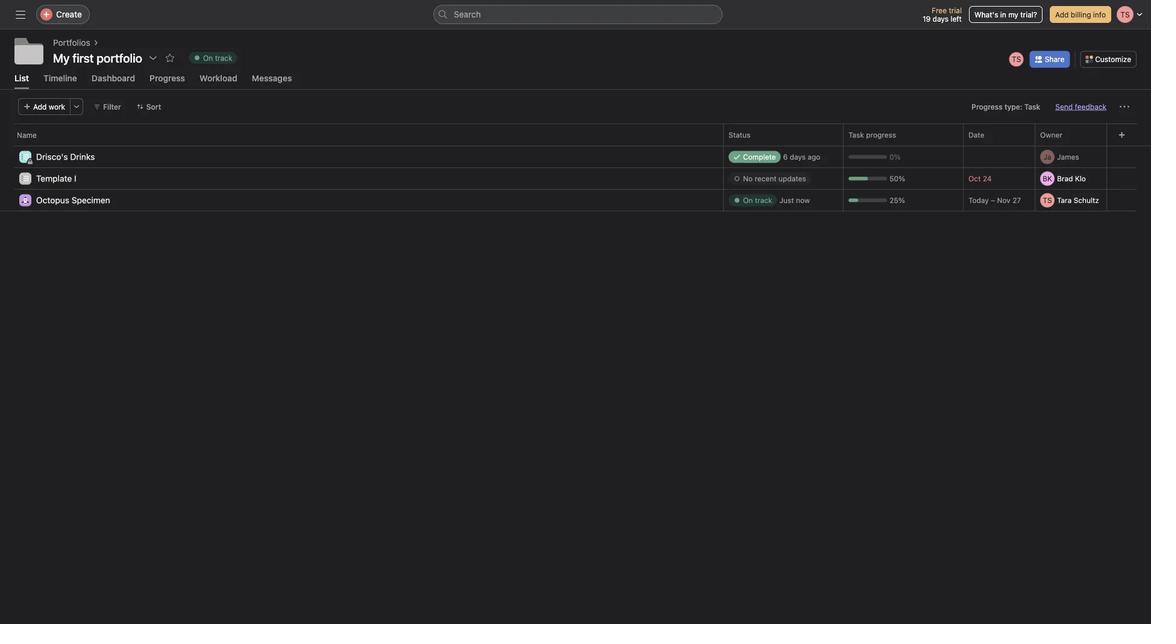 Task type: describe. For each thing, give the bounding box(es) containing it.
template i
[[36, 173, 76, 183]]

0%
[[890, 153, 901, 161]]

25%
[[890, 196, 905, 205]]

rocket image
[[22, 197, 29, 204]]

–
[[991, 196, 995, 205]]

dashboard
[[92, 73, 135, 83]]

6
[[783, 153, 788, 161]]

my
[[53, 51, 70, 65]]

cell containing complete
[[723, 146, 844, 168]]

add billing info
[[1056, 10, 1106, 19]]

complete
[[743, 153, 776, 161]]

drisco's drinks row
[[0, 146, 1151, 169]]

days inside drisco's drinks row
[[790, 153, 806, 161]]

owner
[[1040, 131, 1063, 139]]

left
[[951, 14, 962, 23]]

klo
[[1075, 174, 1086, 183]]

filter
[[103, 102, 121, 111]]

timeline
[[43, 73, 77, 83]]

add for add work
[[33, 102, 47, 111]]

messages
[[252, 73, 292, 83]]

template
[[36, 173, 72, 183]]

0 vertical spatial ts
[[1012, 55, 1021, 64]]

ja
[[1044, 153, 1052, 161]]

first portfolio
[[72, 51, 142, 65]]

remove image for drisco's drinks
[[1104, 153, 1112, 161]]

drisco's drinks
[[36, 152, 95, 162]]

search
[[454, 9, 481, 19]]

add for add billing info
[[1056, 10, 1069, 19]]

trial
[[949, 6, 962, 14]]

tara
[[1057, 196, 1072, 205]]

octopus specimen
[[36, 195, 110, 205]]

progress type: task button
[[966, 98, 1046, 115]]

brad klo
[[1057, 174, 1086, 183]]

on track inside octopus specimen "row"
[[743, 196, 772, 205]]

list link
[[14, 73, 29, 89]]

add work button
[[18, 98, 71, 115]]

list image for drisco's drinks
[[22, 153, 29, 161]]

progress link
[[150, 73, 185, 89]]

workload link
[[200, 73, 237, 89]]

task inside dropdown button
[[1025, 102, 1041, 111]]

cell for i
[[1035, 167, 1114, 190]]

schultz
[[1074, 196, 1099, 205]]

what's in my trial?
[[975, 10, 1037, 19]]

today
[[969, 196, 989, 205]]

send feedback link
[[1056, 101, 1107, 112]]

billing
[[1071, 10, 1091, 19]]

drisco's drinks link
[[36, 150, 95, 164]]

tara schultz
[[1057, 196, 1099, 205]]

type:
[[1005, 102, 1023, 111]]

add to starred image
[[165, 53, 175, 63]]

brad
[[1057, 174, 1073, 183]]

remove image for octopus specimen
[[1104, 197, 1112, 204]]

feedback
[[1075, 102, 1107, 111]]

50%
[[890, 174, 905, 183]]

my first portfolio
[[53, 51, 142, 65]]

progress
[[866, 131, 896, 139]]

days inside free trial 19 days left
[[933, 14, 949, 23]]

add work
[[33, 102, 65, 111]]

no recent updates
[[743, 174, 806, 183]]

progress for progress type: task
[[972, 102, 1003, 111]]

create
[[56, 9, 82, 19]]

track for cell containing on track
[[755, 196, 772, 205]]

date
[[969, 131, 985, 139]]

show options image
[[148, 53, 158, 63]]

portfolios link
[[53, 36, 90, 49]]

free
[[932, 6, 947, 14]]

now
[[796, 196, 810, 205]]



Task type: vqa. For each thing, say whether or not it's contained in the screenshot.
the top Cross-functional project plan
no



Task type: locate. For each thing, give the bounding box(es) containing it.
progress inside dropdown button
[[972, 102, 1003, 111]]

customize button
[[1080, 51, 1137, 68]]

cell containing bk
[[1035, 167, 1114, 190]]

track
[[215, 54, 232, 62], [755, 196, 772, 205]]

1 horizontal spatial progress
[[972, 102, 1003, 111]]

customize
[[1095, 55, 1131, 64]]

cell down "no recent updates"
[[723, 189, 844, 211]]

on inside dropdown button
[[203, 54, 213, 62]]

cell down brad klo
[[1035, 189, 1114, 211]]

share
[[1045, 55, 1065, 64]]

on track
[[203, 54, 232, 62], [743, 196, 772, 205]]

0 vertical spatial on
[[203, 54, 213, 62]]

on down no
[[743, 196, 753, 205]]

task progress
[[849, 131, 896, 139]]

recent
[[755, 174, 777, 183]]

progress for progress
[[150, 73, 185, 83]]

ago
[[808, 153, 821, 161]]

oct
[[969, 174, 981, 183]]

ts left tara
[[1043, 196, 1052, 205]]

cell containing ts
[[1035, 189, 1114, 211]]

add
[[1056, 10, 1069, 19], [33, 102, 47, 111]]

0 horizontal spatial on track
[[203, 54, 232, 62]]

track inside cell
[[755, 196, 772, 205]]

name
[[17, 131, 37, 139]]

add left billing
[[1056, 10, 1069, 19]]

on for cell containing on track
[[743, 196, 753, 205]]

more actions image
[[73, 103, 80, 110]]

cell up brad klo
[[1035, 146, 1114, 168]]

1 vertical spatial task
[[849, 131, 864, 139]]

expand sidebar image
[[16, 10, 25, 19]]

1 horizontal spatial track
[[755, 196, 772, 205]]

ts inside octopus specimen "row"
[[1043, 196, 1052, 205]]

on track button
[[183, 49, 243, 66]]

1 vertical spatial track
[[755, 196, 772, 205]]

task right type:
[[1025, 102, 1041, 111]]

days right 6
[[790, 153, 806, 161]]

send feedback
[[1056, 102, 1107, 111]]

cell for specimen
[[1035, 189, 1114, 211]]

0 horizontal spatial add
[[33, 102, 47, 111]]

0 horizontal spatial task
[[849, 131, 864, 139]]

just
[[780, 196, 794, 205]]

what's
[[975, 10, 999, 19]]

0 vertical spatial remove image
[[1104, 153, 1112, 161]]

more actions image
[[1120, 102, 1130, 111]]

just now
[[780, 196, 810, 205]]

share button
[[1030, 51, 1070, 68]]

create button
[[36, 5, 90, 24]]

octopus specimen row
[[0, 189, 1151, 213]]

cell
[[723, 146, 844, 168], [1035, 146, 1114, 168], [1035, 167, 1114, 190], [723, 189, 844, 211], [1035, 189, 1114, 211]]

1 vertical spatial ts
[[1043, 196, 1052, 205]]

6 days ago
[[783, 153, 821, 161]]

1 vertical spatial list image
[[22, 175, 29, 182]]

on track up workload
[[203, 54, 232, 62]]

list image inside drisco's drinks cell
[[22, 153, 29, 161]]

progress left type:
[[972, 102, 1003, 111]]

add left work
[[33, 102, 47, 111]]

1 horizontal spatial days
[[933, 14, 949, 23]]

1 vertical spatial remove image
[[1104, 197, 1112, 204]]

1 list image from the top
[[22, 153, 29, 161]]

row containing name
[[0, 123, 1151, 146]]

ts
[[1012, 55, 1021, 64], [1043, 196, 1052, 205]]

0 vertical spatial on track
[[203, 54, 232, 62]]

1 horizontal spatial on track
[[743, 196, 772, 205]]

updates
[[779, 174, 806, 183]]

1 vertical spatial days
[[790, 153, 806, 161]]

sort button
[[131, 98, 167, 115]]

1 vertical spatial on track
[[743, 196, 772, 205]]

remove image inside drisco's drinks row
[[1104, 153, 1112, 161]]

add field image
[[1119, 131, 1126, 139]]

1 horizontal spatial add
[[1056, 10, 1069, 19]]

2 list image from the top
[[22, 175, 29, 182]]

octopus specimen link
[[36, 194, 110, 207]]

nov
[[997, 196, 1011, 205]]

1 horizontal spatial ts
[[1043, 196, 1052, 205]]

messages link
[[252, 73, 292, 89]]

on track down recent at the top right
[[743, 196, 772, 205]]

1 vertical spatial add
[[33, 102, 47, 111]]

2 remove image from the top
[[1104, 197, 1112, 204]]

dashboard link
[[92, 73, 135, 89]]

0 horizontal spatial track
[[215, 54, 232, 62]]

timeline link
[[43, 73, 77, 89]]

octopus
[[36, 195, 69, 205]]

on for on track dropdown button
[[203, 54, 213, 62]]

1 horizontal spatial task
[[1025, 102, 1041, 111]]

template i row
[[0, 167, 1151, 191]]

ts left share button
[[1012, 55, 1021, 64]]

status
[[729, 131, 751, 139]]

on inside cell
[[743, 196, 753, 205]]

19
[[923, 14, 931, 23]]

filter button
[[88, 98, 126, 115]]

on
[[203, 54, 213, 62], [743, 196, 753, 205]]

0 horizontal spatial ts
[[1012, 55, 1021, 64]]

list
[[14, 73, 29, 83]]

list image down name
[[22, 153, 29, 161]]

list image inside template i cell
[[22, 175, 29, 182]]

0 vertical spatial progress
[[150, 73, 185, 83]]

sort
[[146, 102, 161, 111]]

1 vertical spatial progress
[[972, 102, 1003, 111]]

list image up rocket image
[[22, 175, 29, 182]]

search button
[[433, 5, 723, 24]]

my
[[1009, 10, 1019, 19]]

james
[[1057, 153, 1079, 161]]

track inside dropdown button
[[215, 54, 232, 62]]

24
[[983, 174, 992, 183]]

track down recent at the top right
[[755, 196, 772, 205]]

days
[[933, 14, 949, 23], [790, 153, 806, 161]]

free trial 19 days left
[[923, 6, 962, 23]]

trial?
[[1021, 10, 1037, 19]]

0 vertical spatial task
[[1025, 102, 1041, 111]]

27
[[1013, 196, 1021, 205]]

remove image up remove image
[[1104, 153, 1112, 161]]

drisco's drinks cell
[[0, 146, 724, 169]]

list image for template i
[[22, 175, 29, 182]]

0 vertical spatial list image
[[22, 153, 29, 161]]

bk
[[1043, 174, 1052, 183]]

cell containing on track
[[723, 189, 844, 211]]

in
[[1001, 10, 1007, 19]]

search list box
[[433, 5, 723, 24]]

today – nov 27
[[969, 196, 1021, 205]]

drisco's
[[36, 152, 68, 162]]

i
[[74, 173, 76, 183]]

list image
[[22, 153, 29, 161], [22, 175, 29, 182]]

remove image
[[1104, 153, 1112, 161], [1104, 197, 1112, 204]]

task left progress
[[849, 131, 864, 139]]

on up workload
[[203, 54, 213, 62]]

cell up tara schultz at the top right of page
[[1035, 167, 1114, 190]]

template i cell
[[0, 167, 724, 191]]

what's in my trial? button
[[969, 6, 1043, 23]]

0 horizontal spatial days
[[790, 153, 806, 161]]

progress down add to starred icon at the left top of page
[[150, 73, 185, 83]]

row
[[0, 123, 1151, 146], [0, 145, 1151, 146]]

no recent updates cell
[[723, 167, 844, 190]]

1 horizontal spatial on
[[743, 196, 753, 205]]

add billing info button
[[1050, 6, 1112, 23]]

cell up "no recent updates"
[[723, 146, 844, 168]]

on track inside dropdown button
[[203, 54, 232, 62]]

specimen
[[72, 195, 110, 205]]

octopus specimen cell
[[0, 189, 724, 213]]

cell inside template i row
[[1035, 167, 1114, 190]]

drinks
[[70, 152, 95, 162]]

0 vertical spatial add
[[1056, 10, 1069, 19]]

0 vertical spatial days
[[933, 14, 949, 23]]

0 vertical spatial track
[[215, 54, 232, 62]]

remove image right schultz
[[1104, 197, 1112, 204]]

portfolios
[[53, 38, 90, 48]]

days right 19
[[933, 14, 949, 23]]

0 horizontal spatial on
[[203, 54, 213, 62]]

oct 24
[[969, 174, 992, 183]]

1 row from the top
[[0, 123, 1151, 146]]

work
[[49, 102, 65, 111]]

1 remove image from the top
[[1104, 153, 1112, 161]]

1 vertical spatial on
[[743, 196, 753, 205]]

progress type: task
[[972, 102, 1041, 111]]

0 horizontal spatial progress
[[150, 73, 185, 83]]

cell for drinks
[[1035, 146, 1114, 168]]

track for on track dropdown button
[[215, 54, 232, 62]]

add inside add work button
[[33, 102, 47, 111]]

remove image
[[1104, 175, 1112, 182]]

2 row from the top
[[0, 145, 1151, 146]]

info
[[1093, 10, 1106, 19]]

workload
[[200, 73, 237, 83]]

cell containing ja
[[1035, 146, 1114, 168]]

send
[[1056, 102, 1073, 111]]

add inside add billing info button
[[1056, 10, 1069, 19]]

no
[[743, 174, 753, 183]]

template i link
[[36, 172, 76, 185]]

remove image inside octopus specimen "row"
[[1104, 197, 1112, 204]]

track up workload
[[215, 54, 232, 62]]



